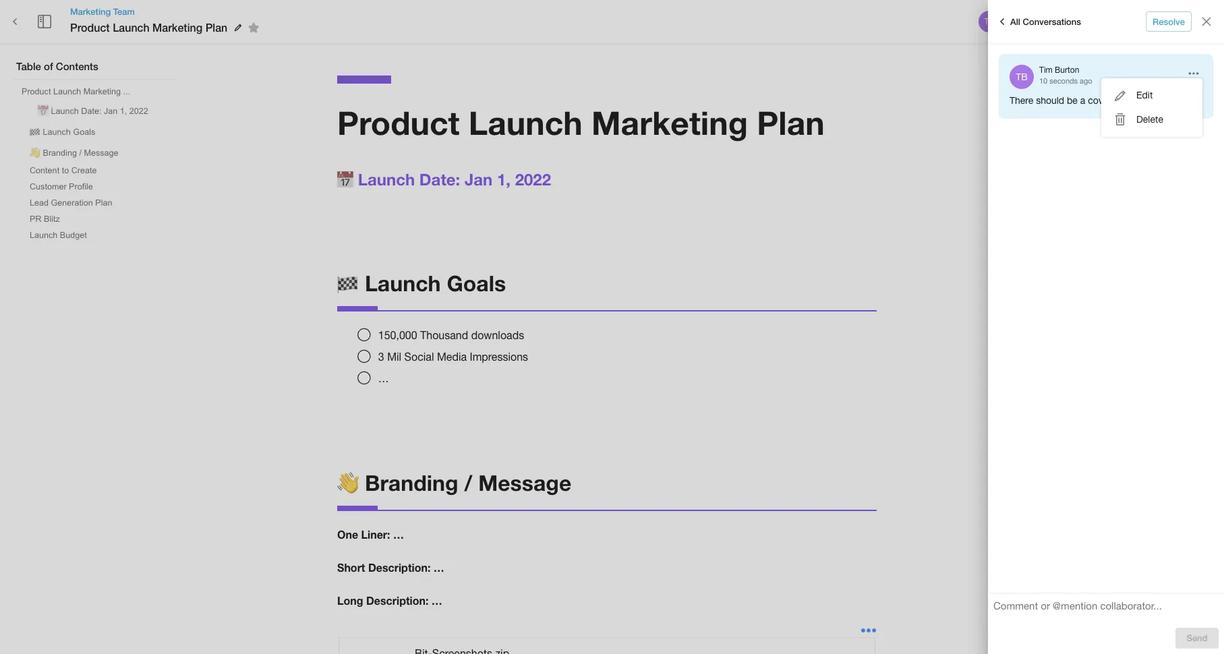 Task type: vqa. For each thing, say whether or not it's contained in the screenshot.
edit
yes



Task type: locate. For each thing, give the bounding box(es) containing it.
0 horizontal spatial date:
[[81, 107, 102, 116]]

product
[[70, 21, 110, 34], [22, 87, 51, 97], [337, 103, 460, 142]]

… for long description: …
[[432, 595, 443, 607]]

0 vertical spatial 🏁
[[30, 128, 40, 137]]

1 vertical spatial 2022
[[515, 170, 551, 189]]

plan inside content to create customer profile lead generation plan pr blitz launch budget
[[95, 198, 112, 208]]

...
[[123, 87, 130, 97]]

1 horizontal spatial 👋
[[337, 471, 359, 496]]

1 horizontal spatial 🏁
[[337, 270, 359, 296]]

…
[[378, 372, 389, 385], [393, 529, 404, 542], [434, 562, 445, 574], [432, 595, 443, 607]]

liner:
[[361, 529, 390, 542]]

0 horizontal spatial 🏁 launch goals
[[30, 128, 95, 137]]

🏁 launch goals button
[[24, 121, 101, 141]]

table of contents
[[16, 60, 98, 72]]

1 vertical spatial 📅
[[337, 170, 354, 189]]

0 vertical spatial jan
[[104, 107, 118, 116]]

0 horizontal spatial goals
[[73, 128, 95, 137]]

pr blitz button
[[24, 212, 65, 227]]

tb left the 10
[[1016, 72, 1028, 82]]

👋 inside button
[[30, 148, 40, 158]]

0 horizontal spatial plan
[[95, 198, 112, 208]]

1 vertical spatial message
[[479, 471, 572, 496]]

1 vertical spatial 👋 branding / message
[[337, 471, 572, 496]]

product launch marketing ... button
[[16, 84, 136, 99]]

branding up content to create button
[[43, 148, 77, 158]]

📅 inside button
[[38, 107, 49, 116]]

0 vertical spatial product
[[70, 21, 110, 34]]

delete button
[[1102, 108, 1203, 132]]

generation
[[51, 198, 93, 208]]

0 horizontal spatial /
[[79, 148, 82, 158]]

date:
[[81, 107, 102, 116], [420, 170, 460, 189]]

0 vertical spatial branding
[[43, 148, 77, 158]]

1,
[[120, 107, 127, 116], [497, 170, 511, 189]]

👋
[[30, 148, 40, 158], [337, 471, 359, 496]]

0 horizontal spatial jan
[[104, 107, 118, 116]]

0 horizontal spatial product
[[22, 87, 51, 97]]

2 horizontal spatial plan
[[757, 103, 825, 142]]

0 vertical spatial 🏁 launch goals
[[30, 128, 95, 137]]

0 vertical spatial tb
[[985, 17, 995, 26]]

branding
[[43, 148, 77, 158], [365, 471, 459, 496]]

launch inside content to create customer profile lead generation plan pr blitz launch budget
[[30, 231, 58, 240]]

👋 up one
[[337, 471, 359, 496]]

tooltip containing edit
[[1102, 78, 1203, 137]]

branding up liner:
[[365, 471, 459, 496]]

long
[[337, 595, 363, 607]]

🏁 launch goals up 👋 branding / message button
[[30, 128, 95, 137]]

product launch marketing plan
[[70, 21, 228, 34], [337, 103, 825, 142]]

1 vertical spatial 📅 launch date: jan 1, 2022
[[337, 170, 551, 189]]

0 vertical spatial plan
[[206, 21, 228, 34]]

lead generation plan button
[[24, 196, 118, 211]]

of
[[44, 60, 53, 72]]

tb button
[[977, 9, 1003, 34]]

1 vertical spatial product launch marketing plan
[[337, 103, 825, 142]]

lead
[[30, 198, 49, 208]]

delete
[[1137, 114, 1164, 125]]

to
[[62, 166, 69, 175]]

profile
[[69, 182, 93, 192]]

/
[[79, 148, 82, 158], [465, 471, 473, 496]]

0 horizontal spatial message
[[84, 148, 118, 158]]

1 vertical spatial product
[[22, 87, 51, 97]]

1 horizontal spatial product launch marketing plan
[[337, 103, 825, 142]]

description:
[[368, 562, 431, 574], [366, 595, 429, 607]]

1 horizontal spatial 2022
[[515, 170, 551, 189]]

0 vertical spatial date:
[[81, 107, 102, 116]]

0 horizontal spatial branding
[[43, 148, 77, 158]]

1 horizontal spatial date:
[[420, 170, 460, 189]]

📅
[[38, 107, 49, 116], [337, 170, 354, 189]]

1 vertical spatial 1,
[[497, 170, 511, 189]]

0 vertical spatial 👋
[[30, 148, 40, 158]]

👋 up content
[[30, 148, 40, 158]]

1 vertical spatial 🏁 launch goals
[[337, 270, 506, 296]]

1 vertical spatial goals
[[447, 270, 506, 296]]

more button
[[1155, 11, 1199, 32]]

2 vertical spatial plan
[[95, 198, 112, 208]]

tim
[[1040, 65, 1053, 75]]

0 horizontal spatial 👋
[[30, 148, 40, 158]]

ago
[[1080, 77, 1093, 85]]

image
[[1115, 95, 1140, 106]]

🏁
[[30, 128, 40, 137], [337, 270, 359, 296]]

👋 branding / message
[[30, 148, 118, 158], [337, 471, 572, 496]]

0 vertical spatial 2022
[[129, 107, 148, 116]]

tb left all
[[985, 17, 995, 26]]

branding inside button
[[43, 148, 77, 158]]

goals up the downloads on the bottom of the page
[[447, 270, 506, 296]]

0 vertical spatial message
[[84, 148, 118, 158]]

0 vertical spatial /
[[79, 148, 82, 158]]

tb
[[985, 17, 995, 26], [1016, 72, 1028, 82]]

short description: …
[[337, 562, 445, 574]]

0 vertical spatial goals
[[73, 128, 95, 137]]

… up long description: …
[[434, 562, 445, 574]]

resolve button
[[1147, 11, 1192, 32]]

0 vertical spatial 📅
[[38, 107, 49, 116]]

long description: …
[[337, 595, 443, 607]]

2022
[[129, 107, 148, 116], [515, 170, 551, 189]]

description: down short description: …
[[366, 595, 429, 607]]

conversations
[[1023, 16, 1082, 27]]

📅 launch date: jan 1, 2022
[[38, 107, 148, 116], [337, 170, 551, 189]]

marketing
[[70, 6, 111, 17], [153, 21, 203, 34], [84, 87, 121, 97], [592, 103, 748, 142]]

1 vertical spatial branding
[[365, 471, 459, 496]]

customer profile button
[[24, 180, 98, 194]]

tooltip
[[1102, 78, 1203, 137]]

150,000 thousand downloads
[[378, 329, 524, 341]]

0 vertical spatial 📅 launch date: jan 1, 2022
[[38, 107, 148, 116]]

1 horizontal spatial branding
[[365, 471, 459, 496]]

customer
[[30, 182, 67, 192]]

10
[[1040, 77, 1048, 85]]

message
[[84, 148, 118, 158], [479, 471, 572, 496]]

jan
[[104, 107, 118, 116], [465, 170, 493, 189]]

📅 launch date: jan 1, 2022 button
[[32, 101, 154, 120]]

1 horizontal spatial plan
[[206, 21, 228, 34]]

product inside button
[[22, 87, 51, 97]]

… down short description: …
[[432, 595, 443, 607]]

0 vertical spatial description:
[[368, 562, 431, 574]]

plan
[[206, 21, 228, 34], [757, 103, 825, 142], [95, 198, 112, 208]]

1 vertical spatial jan
[[465, 170, 493, 189]]

launch
[[113, 21, 150, 34], [53, 87, 81, 97], [469, 103, 583, 142], [51, 107, 79, 116], [43, 128, 71, 137], [358, 170, 415, 189], [30, 231, 58, 240], [365, 270, 441, 296]]

description: up long description: …
[[368, 562, 431, 574]]

0 horizontal spatial tb
[[985, 17, 995, 26]]

🏁 launch goals up "thousand"
[[337, 270, 506, 296]]

1 horizontal spatial 1,
[[497, 170, 511, 189]]

this
[[1157, 95, 1172, 106]]

goals
[[73, 128, 95, 137], [447, 270, 506, 296]]

0 horizontal spatial 👋 branding / message
[[30, 148, 118, 158]]

1 horizontal spatial /
[[465, 471, 473, 496]]

1 horizontal spatial 📅 launch date: jan 1, 2022
[[337, 170, 551, 189]]

cover
[[1089, 95, 1112, 106]]

all
[[1011, 16, 1021, 27]]

mil
[[387, 351, 402, 363]]

1 horizontal spatial tb
[[1016, 72, 1028, 82]]

1 vertical spatial description:
[[366, 595, 429, 607]]

1 horizontal spatial goals
[[447, 270, 506, 296]]

🏁 launch goals inside button
[[30, 128, 95, 137]]

2 horizontal spatial product
[[337, 103, 460, 142]]

0 vertical spatial 1,
[[120, 107, 127, 116]]

1 horizontal spatial 🏁 launch goals
[[337, 270, 506, 296]]

goals inside button
[[73, 128, 95, 137]]

🏁 launch goals
[[30, 128, 95, 137], [337, 270, 506, 296]]

downloads
[[471, 329, 524, 341]]

0 horizontal spatial 📅 launch date: jan 1, 2022
[[38, 107, 148, 116]]

0 horizontal spatial 📅
[[38, 107, 49, 116]]

0 horizontal spatial product launch marketing plan
[[70, 21, 228, 34]]

1 vertical spatial 🏁
[[337, 270, 359, 296]]

0 horizontal spatial 🏁
[[30, 128, 40, 137]]

… right liner:
[[393, 529, 404, 542]]

goals up 👋 branding / message button
[[73, 128, 95, 137]]

one
[[337, 529, 358, 542]]

jan inside button
[[104, 107, 118, 116]]

0 horizontal spatial 1,
[[120, 107, 127, 116]]

0 horizontal spatial 2022
[[129, 107, 148, 116]]

0 vertical spatial 👋 branding / message
[[30, 148, 118, 158]]

2 vertical spatial product
[[337, 103, 460, 142]]



Task type: describe. For each thing, give the bounding box(es) containing it.
burton
[[1056, 65, 1080, 75]]

more
[[1167, 16, 1187, 27]]

👋 branding / message inside button
[[30, 148, 118, 158]]

2022 inside button
[[129, 107, 148, 116]]

tb inside tb button
[[985, 17, 995, 26]]

create
[[71, 166, 97, 175]]

Comment or @mention collaborator... text field
[[994, 600, 1219, 618]]

there should be a cover image for this page
[[1010, 95, 1196, 106]]

blitz
[[44, 215, 60, 224]]

impressions
[[470, 351, 528, 363]]

0 vertical spatial product launch marketing plan
[[70, 21, 228, 34]]

description: for long
[[366, 595, 429, 607]]

media
[[437, 351, 467, 363]]

contents
[[56, 60, 98, 72]]

marketing inside button
[[84, 87, 121, 97]]

launch budget button
[[24, 228, 92, 243]]

all conversations
[[1011, 16, 1082, 27]]

1 vertical spatial date:
[[420, 170, 460, 189]]

… for one liner: …
[[393, 529, 404, 542]]

one liner: …
[[337, 529, 404, 542]]

description: for short
[[368, 562, 431, 574]]

1 horizontal spatial message
[[479, 471, 572, 496]]

there
[[1010, 95, 1034, 106]]

1 horizontal spatial product
[[70, 21, 110, 34]]

team
[[113, 6, 135, 17]]

pr
[[30, 215, 42, 224]]

1, inside button
[[120, 107, 127, 116]]

3
[[378, 351, 384, 363]]

tim burton 10 seconds ago
[[1040, 65, 1093, 85]]

… for short description: …
[[434, 562, 445, 574]]

edit button
[[1102, 84, 1203, 108]]

be
[[1068, 95, 1078, 106]]

edit
[[1137, 90, 1154, 101]]

table
[[16, 60, 41, 72]]

should
[[1037, 95, 1065, 106]]

1 vertical spatial plan
[[757, 103, 825, 142]]

1 vertical spatial tb
[[1016, 72, 1028, 82]]

… down the 3
[[378, 372, 389, 385]]

1 horizontal spatial 👋 branding / message
[[337, 471, 572, 496]]

thousand
[[420, 329, 468, 341]]

📅 launch date: jan 1, 2022 inside button
[[38, 107, 148, 116]]

message inside button
[[84, 148, 118, 158]]

date: inside '📅 launch date: jan 1, 2022' button
[[81, 107, 102, 116]]

all conversations button
[[991, 11, 1085, 32]]

content to create button
[[24, 163, 102, 178]]

1 vertical spatial 👋
[[337, 471, 359, 496]]

/ inside button
[[79, 148, 82, 158]]

marketing team link
[[70, 5, 264, 18]]

content to create customer profile lead generation plan pr blitz launch budget
[[30, 166, 112, 240]]

150,000
[[378, 329, 417, 341]]

seconds
[[1050, 77, 1078, 85]]

content
[[30, 166, 59, 175]]

a
[[1081, 95, 1086, 106]]

for
[[1143, 95, 1154, 106]]

resolve
[[1153, 16, 1186, 27]]

🏁 inside button
[[30, 128, 40, 137]]

short
[[337, 562, 365, 574]]

social
[[405, 351, 434, 363]]

marketing team
[[70, 6, 135, 17]]

1 horizontal spatial jan
[[465, 170, 493, 189]]

1 vertical spatial /
[[465, 471, 473, 496]]

budget
[[60, 231, 87, 240]]

3 mil social media impressions
[[378, 351, 528, 363]]

page
[[1175, 95, 1196, 106]]

1 horizontal spatial 📅
[[337, 170, 354, 189]]

👋 branding / message button
[[24, 142, 124, 162]]

product launch marketing ...
[[22, 87, 130, 97]]



